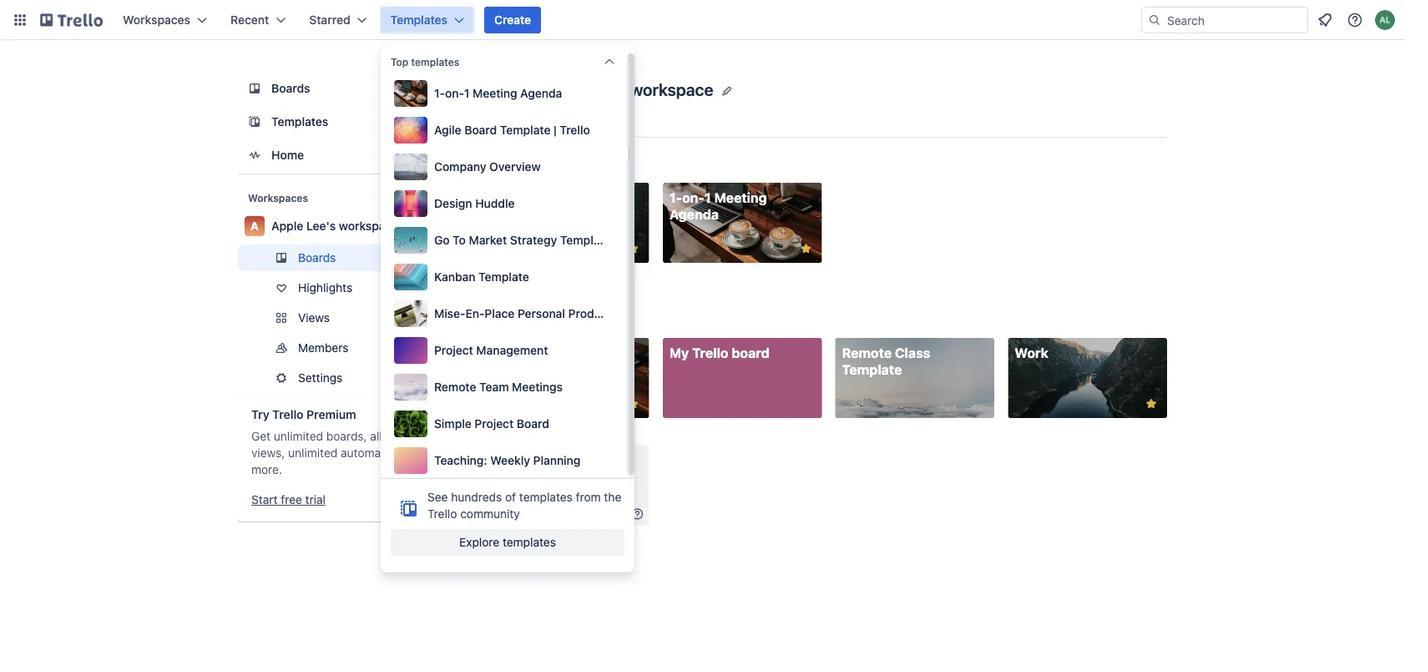 Task type: vqa. For each thing, say whether or not it's contained in the screenshot.
Go To Market Strategy Template button on the top left
yes



Task type: describe. For each thing, give the bounding box(es) containing it.
simple
[[434, 417, 472, 431]]

boards for second boards link
[[298, 251, 336, 265]]

a button
[[478, 73, 529, 124]]

6
[[542, 488, 548, 500]]

kanban template button
[[391, 261, 618, 294]]

0 vertical spatial project
[[434, 344, 473, 357]]

mise-en-place personal productivity system button
[[391, 297, 679, 331]]

teaching: weekly planning
[[434, 454, 581, 468]]

0 vertical spatial apple
[[537, 80, 582, 99]]

1 horizontal spatial on-
[[510, 345, 532, 361]]

1 horizontal spatial apple lee's workspace
[[537, 80, 714, 99]]

recent
[[231, 13, 269, 27]]

Search field
[[1162, 8, 1308, 33]]

agenda for the right 1-on-1 meeting agenda link
[[670, 207, 719, 223]]

class
[[895, 345, 931, 361]]

template left |
[[500, 123, 551, 137]]

teaching: weekly planning button
[[391, 444, 618, 478]]

primary element
[[0, 0, 1405, 40]]

starred button
[[299, 7, 377, 33]]

search image
[[1148, 13, 1162, 27]]

mise-
[[434, 307, 466, 321]]

create new board 6 remaining
[[522, 470, 618, 500]]

views
[[298, 311, 330, 325]]

simple project board button
[[391, 407, 618, 441]]

project management
[[434, 344, 548, 357]]

company
[[434, 160, 486, 174]]

members link
[[238, 335, 452, 362]]

the inside try trello premium get unlimited boards, all the views, unlimited automation, and more.
[[385, 430, 403, 443]]

1 inside button
[[464, 86, 470, 100]]

remaining
[[551, 488, 598, 500]]

create button
[[484, 7, 541, 33]]

1 horizontal spatial workspaces
[[248, 192, 308, 204]]

back to home image
[[40, 7, 103, 33]]

create for create
[[494, 13, 531, 27]]

hundreds
[[451, 491, 502, 504]]

agenda inside button
[[520, 86, 562, 100]]

explore templates link
[[391, 529, 625, 556]]

templates link
[[238, 107, 452, 137]]

1- for bottommost 1-on-1 meeting agenda link
[[497, 345, 510, 361]]

huddle
[[475, 197, 515, 210]]

open information menu image
[[1347, 12, 1364, 28]]

workspaces inside dropdown button
[[123, 13, 190, 27]]

overview
[[489, 160, 541, 174]]

click to unstar this board. it will be removed from your starred list. image for 1-on-1 meeting agenda
[[626, 397, 641, 412]]

remote class template
[[842, 345, 931, 378]]

my trello board
[[670, 345, 770, 361]]

template right strategy
[[560, 233, 611, 247]]

my
[[670, 345, 689, 361]]

click to unstar this board. it will be removed from your starred list. image for work
[[1144, 397, 1159, 412]]

2 horizontal spatial on-
[[682, 190, 705, 206]]

highlights
[[298, 281, 353, 295]]

on- inside button
[[445, 86, 464, 100]]

meeting inside button
[[473, 86, 517, 100]]

settings
[[298, 371, 343, 385]]

views,
[[251, 446, 285, 460]]

management
[[476, 344, 548, 357]]

home link
[[238, 140, 452, 170]]

your
[[524, 311, 553, 327]]

en-
[[466, 307, 485, 321]]

agile board template | trello button
[[391, 114, 618, 147]]

strategy
[[510, 233, 557, 247]]

click to unstar this board. it will be removed from your starred list. image for work
[[626, 241, 641, 256]]

1 horizontal spatial 1-on-1 meeting agenda link
[[663, 183, 822, 263]]

1- inside button
[[434, 86, 445, 100]]

agile board template | trello
[[434, 123, 590, 137]]

design huddle button
[[391, 187, 618, 220]]

top
[[391, 56, 409, 68]]

starred boards
[[524, 156, 621, 172]]

0 notifications image
[[1315, 10, 1335, 30]]

productivity
[[568, 307, 635, 321]]

design
[[434, 197, 472, 210]]

collapse image
[[603, 55, 616, 68]]

go to market strategy template button
[[391, 224, 618, 257]]

1 vertical spatial meeting
[[714, 190, 767, 206]]

1 horizontal spatial lee's
[[585, 80, 626, 99]]

0 horizontal spatial templates
[[271, 115, 328, 129]]

mise-en-place personal productivity system
[[434, 307, 679, 321]]

create for create new board 6 remaining
[[522, 470, 558, 484]]

workspaces button
[[113, 7, 217, 33]]

community
[[460, 507, 520, 521]]

templates button
[[381, 7, 474, 33]]

top templates
[[391, 56, 459, 68]]

start free trial button
[[251, 492, 326, 509]]

automation,
[[341, 446, 405, 460]]

|
[[554, 123, 557, 137]]

simple project board
[[434, 417, 549, 431]]

templates for explore templates
[[503, 536, 556, 549]]

board image
[[245, 78, 265, 99]]

template inside remote class template
[[842, 362, 902, 378]]

1 horizontal spatial board
[[517, 417, 549, 431]]

views link
[[238, 305, 452, 332]]

menu containing 1-on-1 meeting agenda
[[391, 77, 679, 478]]

2 boards link from the top
[[238, 245, 452, 271]]

members
[[298, 341, 349, 355]]

trial
[[305, 493, 326, 507]]

more.
[[251, 463, 282, 477]]

company overview button
[[391, 150, 618, 184]]

design huddle
[[434, 197, 515, 210]]

boards,
[[326, 430, 367, 443]]

the inside see hundreds of templates from the trello community
[[604, 491, 622, 504]]

company overview
[[434, 160, 541, 174]]

1 boards link from the top
[[238, 73, 452, 104]]

your boards
[[524, 311, 602, 327]]

create a workspace image
[[425, 188, 445, 208]]

remote for remote class template
[[842, 345, 892, 361]]

apple lee (applelee29) image
[[1375, 10, 1395, 30]]

meetings
[[512, 380, 563, 394]]

market
[[469, 233, 507, 247]]

trello right the "my"
[[692, 345, 729, 361]]

see
[[428, 491, 448, 504]]

1 vertical spatial lee's
[[306, 219, 336, 233]]

1 vertical spatial unlimited
[[288, 446, 338, 460]]

boards for your boards
[[556, 311, 602, 327]]

agenda for bottommost 1-on-1 meeting agenda link
[[497, 362, 546, 378]]

go to market strategy template
[[434, 233, 611, 247]]

try trello premium get unlimited boards, all the views, unlimited automation, and more.
[[251, 408, 428, 477]]

and
[[408, 446, 428, 460]]

0 horizontal spatial apple lee's workspace
[[271, 219, 399, 233]]

add image
[[425, 338, 445, 358]]

0 horizontal spatial workspace
[[339, 219, 399, 233]]



Task type: locate. For each thing, give the bounding box(es) containing it.
trello inside see hundreds of templates from the trello community
[[428, 507, 457, 521]]

1 horizontal spatial starred
[[524, 156, 572, 172]]

1 click to unstar this board. it will be removed from your starred list. image from the left
[[626, 241, 641, 256]]

1 horizontal spatial 1-
[[497, 345, 510, 361]]

unlimited down boards,
[[288, 446, 338, 460]]

1 horizontal spatial click to unstar this board. it will be removed from your starred list. image
[[1144, 397, 1159, 412]]

remote left class at the right of page
[[842, 345, 892, 361]]

boards link up templates link
[[238, 73, 452, 104]]

2 click to unstar this board. it will be removed from your starred list. image from the left
[[1144, 397, 1159, 412]]

board up "from"
[[586, 470, 618, 484]]

sm image
[[629, 506, 646, 522]]

1 vertical spatial 1-
[[670, 190, 682, 206]]

home image
[[245, 145, 265, 165]]

planning
[[533, 454, 581, 468]]

team
[[479, 380, 509, 394]]

template
[[500, 123, 551, 137], [560, 233, 611, 247], [479, 270, 529, 284], [842, 362, 902, 378]]

2 horizontal spatial meeting
[[714, 190, 767, 206]]

remote inside remote class template
[[842, 345, 892, 361]]

0 vertical spatial boards
[[271, 81, 310, 95]]

1 horizontal spatial work link
[[1008, 338, 1167, 419]]

apple
[[537, 80, 582, 99], [271, 219, 303, 233]]

create up 1-on-1 meeting agenda button
[[494, 13, 531, 27]]

click to unstar this board. it will be removed from your starred list. image
[[626, 241, 641, 256], [799, 241, 814, 256]]

0 vertical spatial 1-on-1 meeting agenda link
[[663, 183, 822, 263]]

to
[[453, 233, 466, 247]]

click to unstar this board. it will be removed from your starred list. image for 1-on-1 meeting agenda
[[799, 241, 814, 256]]

0 vertical spatial 1-
[[434, 86, 445, 100]]

0 horizontal spatial project
[[434, 344, 473, 357]]

0 vertical spatial templates
[[391, 13, 448, 27]]

0 horizontal spatial meeting
[[473, 86, 517, 100]]

trello down see
[[428, 507, 457, 521]]

0 vertical spatial boards link
[[238, 73, 452, 104]]

templates inside see hundreds of templates from the trello community
[[519, 491, 573, 504]]

boards up highlights
[[298, 251, 336, 265]]

trello inside button
[[560, 123, 590, 137]]

1 horizontal spatial project
[[475, 417, 514, 431]]

templates for top templates
[[411, 56, 459, 68]]

board for create new board 6 remaining
[[586, 470, 618, 484]]

starred for starred
[[309, 13, 350, 27]]

board
[[732, 345, 770, 361], [586, 470, 618, 484]]

1 click to unstar this board. it will be removed from your starred list. image from the left
[[626, 397, 641, 412]]

explore templates
[[459, 536, 556, 549]]

unlimited
[[274, 430, 323, 443], [288, 446, 338, 460]]

0 vertical spatial a
[[493, 81, 514, 116]]

0 vertical spatial work
[[497, 190, 531, 206]]

board
[[464, 123, 497, 137], [517, 417, 549, 431]]

templates inside popup button
[[391, 13, 448, 27]]

0 vertical spatial unlimited
[[274, 430, 323, 443]]

from
[[576, 491, 601, 504]]

highlights link
[[238, 275, 452, 301]]

1-on-1 meeting agenda link
[[663, 183, 822, 263], [490, 338, 649, 419]]

workspace down primary element
[[630, 80, 714, 99]]

0 horizontal spatial 1
[[464, 86, 470, 100]]

0 horizontal spatial board
[[464, 123, 497, 137]]

0 horizontal spatial 1-
[[434, 86, 445, 100]]

0 vertical spatial workspace
[[630, 80, 714, 99]]

of
[[505, 491, 516, 504]]

project down 'mise-'
[[434, 344, 473, 357]]

start free trial
[[251, 493, 326, 507]]

remote for remote team meetings
[[434, 380, 476, 394]]

0 vertical spatial the
[[385, 430, 403, 443]]

template board image
[[245, 112, 265, 132]]

board right the "my"
[[732, 345, 770, 361]]

boards right your
[[556, 311, 602, 327]]

lee's up highlights
[[306, 219, 336, 233]]

1 vertical spatial boards
[[298, 251, 336, 265]]

meeting
[[473, 86, 517, 100], [714, 190, 767, 206], [542, 345, 594, 361]]

a up agile board template | trello
[[493, 81, 514, 116]]

0 vertical spatial 1
[[464, 86, 470, 100]]

2 horizontal spatial 1-
[[670, 190, 682, 206]]

1 vertical spatial 1-on-1 meeting agenda link
[[490, 338, 649, 419]]

1 vertical spatial agenda
[[670, 207, 719, 223]]

0 vertical spatial templates
[[411, 56, 459, 68]]

place
[[485, 307, 515, 321]]

0 horizontal spatial remote
[[434, 380, 476, 394]]

0 horizontal spatial workspaces
[[123, 13, 190, 27]]

board inside the create new board 6 remaining
[[586, 470, 618, 484]]

remote team meetings
[[434, 380, 563, 394]]

0 vertical spatial starred
[[309, 13, 350, 27]]

1 horizontal spatial templates
[[391, 13, 448, 27]]

starred
[[309, 13, 350, 27], [524, 156, 572, 172]]

1 horizontal spatial meeting
[[542, 345, 594, 361]]

trello right try
[[272, 408, 304, 422]]

project down the team
[[475, 417, 514, 431]]

1 vertical spatial 1
[[705, 190, 711, 206]]

starred right recent popup button on the left of the page
[[309, 13, 350, 27]]

the right the all
[[385, 430, 403, 443]]

starred inside popup button
[[309, 13, 350, 27]]

the right "from"
[[604, 491, 622, 504]]

0 vertical spatial lee's
[[585, 80, 626, 99]]

remote inside button
[[434, 380, 476, 394]]

1 for the right 1-on-1 meeting agenda link
[[705, 190, 711, 206]]

the
[[385, 430, 403, 443], [604, 491, 622, 504]]

on-
[[445, 86, 464, 100], [682, 190, 705, 206], [510, 345, 532, 361]]

0 horizontal spatial board
[[586, 470, 618, 484]]

a inside "button"
[[493, 81, 514, 116]]

1- for the right 1-on-1 meeting agenda link
[[670, 190, 682, 206]]

2 vertical spatial on-
[[510, 345, 532, 361]]

apple down home
[[271, 219, 303, 233]]

2 vertical spatial 1-on-1 meeting agenda
[[497, 345, 594, 378]]

0 horizontal spatial starred
[[309, 13, 350, 27]]

1-
[[434, 86, 445, 100], [670, 190, 682, 206], [497, 345, 510, 361]]

private
[[554, 103, 586, 115]]

0 vertical spatial work link
[[490, 183, 649, 263]]

templates right top on the top left
[[411, 56, 459, 68]]

board down meetings
[[517, 417, 549, 431]]

1 horizontal spatial work
[[1015, 345, 1049, 361]]

kanban template
[[434, 270, 529, 284]]

1-on-1 meeting agenda inside button
[[434, 86, 562, 100]]

apple up private
[[537, 80, 582, 99]]

1 vertical spatial on-
[[682, 190, 705, 206]]

0 horizontal spatial apple
[[271, 219, 303, 233]]

trello right |
[[560, 123, 590, 137]]

1 vertical spatial work
[[1015, 345, 1049, 361]]

boards link up highlights link
[[238, 245, 452, 271]]

1 vertical spatial create
[[522, 470, 558, 484]]

1 horizontal spatial the
[[604, 491, 622, 504]]

trello
[[560, 123, 590, 137], [692, 345, 729, 361], [272, 408, 304, 422], [428, 507, 457, 521]]

0 horizontal spatial on-
[[445, 86, 464, 100]]

menu
[[391, 77, 679, 478]]

boards down private
[[576, 156, 621, 172]]

templates down new
[[519, 491, 573, 504]]

board for my trello board
[[732, 345, 770, 361]]

see hundreds of templates from the trello community
[[428, 491, 622, 521]]

get
[[251, 430, 271, 443]]

new
[[561, 470, 583, 484]]

boards
[[576, 156, 621, 172], [556, 311, 602, 327]]

templates down see hundreds of templates from the trello community
[[503, 536, 556, 549]]

2 vertical spatial agenda
[[497, 362, 546, 378]]

0 horizontal spatial a
[[250, 219, 259, 233]]

0 vertical spatial workspaces
[[123, 13, 190, 27]]

2 vertical spatial meeting
[[542, 345, 594, 361]]

settings link
[[238, 365, 452, 392]]

remote up simple
[[434, 380, 476, 394]]

1 vertical spatial templates
[[519, 491, 573, 504]]

remote class template link
[[836, 338, 995, 419]]

1 vertical spatial a
[[250, 219, 259, 233]]

0 vertical spatial remote
[[842, 345, 892, 361]]

0 horizontal spatial lee's
[[306, 219, 336, 233]]

recent button
[[220, 7, 296, 33]]

template down go to market strategy template button
[[479, 270, 529, 284]]

workspace up highlights link
[[339, 219, 399, 233]]

2 vertical spatial templates
[[503, 536, 556, 549]]

premium
[[306, 408, 356, 422]]

0 vertical spatial 1-on-1 meeting agenda
[[434, 86, 562, 100]]

0 vertical spatial board
[[464, 123, 497, 137]]

1 vertical spatial project
[[475, 417, 514, 431]]

2 horizontal spatial 1
[[705, 190, 711, 206]]

remote team meetings button
[[391, 371, 618, 404]]

1 vertical spatial 1-on-1 meeting agenda
[[670, 190, 767, 223]]

templates
[[411, 56, 459, 68], [519, 491, 573, 504], [503, 536, 556, 549]]

free
[[281, 493, 302, 507]]

0 horizontal spatial click to unstar this board. it will be removed from your starred list. image
[[626, 241, 641, 256]]

1 for bottommost 1-on-1 meeting agenda link
[[532, 345, 539, 361]]

1 horizontal spatial click to unstar this board. it will be removed from your starred list. image
[[799, 241, 814, 256]]

personal
[[518, 307, 565, 321]]

1 vertical spatial board
[[586, 470, 618, 484]]

0 horizontal spatial work
[[497, 190, 531, 206]]

system
[[638, 307, 679, 321]]

0 vertical spatial board
[[732, 345, 770, 361]]

starred for starred boards
[[524, 156, 572, 172]]

2 vertical spatial 1-
[[497, 345, 510, 361]]

apple lee's workspace down collapse image
[[537, 80, 714, 99]]

trello inside try trello premium get unlimited boards, all the views, unlimited automation, and more.
[[272, 408, 304, 422]]

boards for 2nd boards link from the bottom of the page
[[271, 81, 310, 95]]

template down class at the right of page
[[842, 362, 902, 378]]

weekly
[[490, 454, 530, 468]]

workspaces
[[123, 13, 190, 27], [248, 192, 308, 204]]

1 horizontal spatial apple
[[537, 80, 582, 99]]

1
[[464, 86, 470, 100], [705, 190, 711, 206], [532, 345, 539, 361]]

remote
[[842, 345, 892, 361], [434, 380, 476, 394]]

boards
[[271, 81, 310, 95], [298, 251, 336, 265]]

work
[[497, 190, 531, 206], [1015, 345, 1049, 361]]

1 vertical spatial apple
[[271, 219, 303, 233]]

lee's down collapse image
[[585, 80, 626, 99]]

0 horizontal spatial 1-on-1 meeting agenda link
[[490, 338, 649, 419]]

1 horizontal spatial remote
[[842, 345, 892, 361]]

0 vertical spatial meeting
[[473, 86, 517, 100]]

boards for starred boards
[[576, 156, 621, 172]]

project
[[434, 344, 473, 357], [475, 417, 514, 431]]

apple lee's workspace
[[537, 80, 714, 99], [271, 219, 399, 233]]

boards link
[[238, 73, 452, 104], [238, 245, 452, 271]]

0 horizontal spatial click to unstar this board. it will be removed from your starred list. image
[[626, 397, 641, 412]]

home
[[271, 148, 304, 162]]

kanban
[[434, 270, 476, 284]]

1 horizontal spatial workspace
[[630, 80, 714, 99]]

agenda
[[520, 86, 562, 100], [670, 207, 719, 223], [497, 362, 546, 378]]

0 vertical spatial on-
[[445, 86, 464, 100]]

2 click to unstar this board. it will be removed from your starred list. image from the left
[[799, 241, 814, 256]]

start
[[251, 493, 278, 507]]

1 vertical spatial workspaces
[[248, 192, 308, 204]]

0 vertical spatial apple lee's workspace
[[537, 80, 714, 99]]

2 vertical spatial 1
[[532, 345, 539, 361]]

1 vertical spatial workspace
[[339, 219, 399, 233]]

templates up top templates
[[391, 13, 448, 27]]

teaching:
[[434, 454, 487, 468]]

1 vertical spatial the
[[604, 491, 622, 504]]

a
[[493, 81, 514, 116], [250, 219, 259, 233]]

0 vertical spatial create
[[494, 13, 531, 27]]

unlimited up views,
[[274, 430, 323, 443]]

1-on-1 meeting agenda button
[[391, 77, 618, 110]]

1 vertical spatial board
[[517, 417, 549, 431]]

create inside the create new board 6 remaining
[[522, 470, 558, 484]]

1 vertical spatial templates
[[271, 115, 328, 129]]

go
[[434, 233, 450, 247]]

0 vertical spatial boards
[[576, 156, 621, 172]]

agile
[[434, 123, 461, 137]]

try
[[251, 408, 269, 422]]

boards right board image
[[271, 81, 310, 95]]

click to unstar this board. it will be removed from your starred list. image
[[626, 397, 641, 412], [1144, 397, 1159, 412]]

board right agile
[[464, 123, 497, 137]]

explore
[[459, 536, 500, 549]]

create up 6
[[522, 470, 558, 484]]

templates up home
[[271, 115, 328, 129]]

create
[[494, 13, 531, 27], [522, 470, 558, 484]]

starred down |
[[524, 156, 572, 172]]

apple lee's workspace up highlights
[[271, 219, 399, 233]]

1 vertical spatial apple lee's workspace
[[271, 219, 399, 233]]

1 horizontal spatial a
[[493, 81, 514, 116]]

project management button
[[391, 334, 618, 367]]

0 vertical spatial agenda
[[520, 86, 562, 100]]

create inside button
[[494, 13, 531, 27]]

1 horizontal spatial board
[[732, 345, 770, 361]]

a down home image
[[250, 219, 259, 233]]

all
[[370, 430, 382, 443]]

my trello board link
[[663, 338, 822, 419]]



